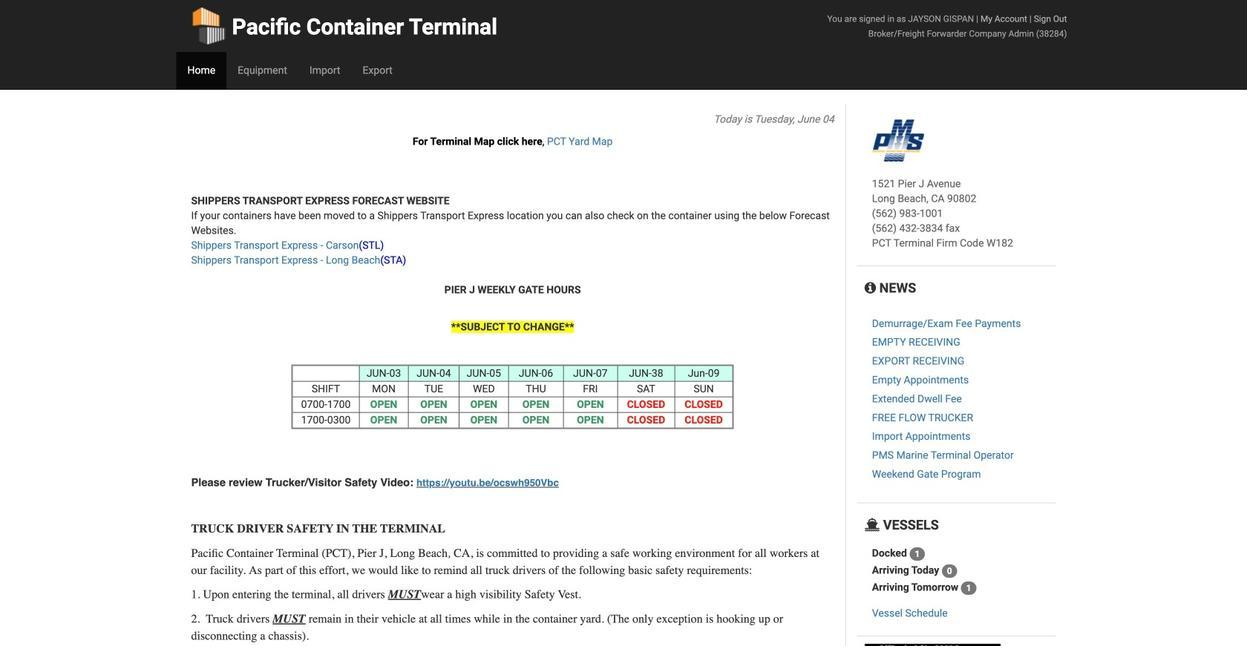Task type: vqa. For each thing, say whether or not it's contained in the screenshot.
"PIERPASS" 'image' at right
yes



Task type: locate. For each thing, give the bounding box(es) containing it.
info circle image
[[865, 281, 876, 295]]

pierpass image
[[865, 645, 1001, 647]]

ship image
[[865, 519, 880, 532]]



Task type: describe. For each thing, give the bounding box(es) containing it.
pacific container terminal image
[[872, 120, 924, 162]]



